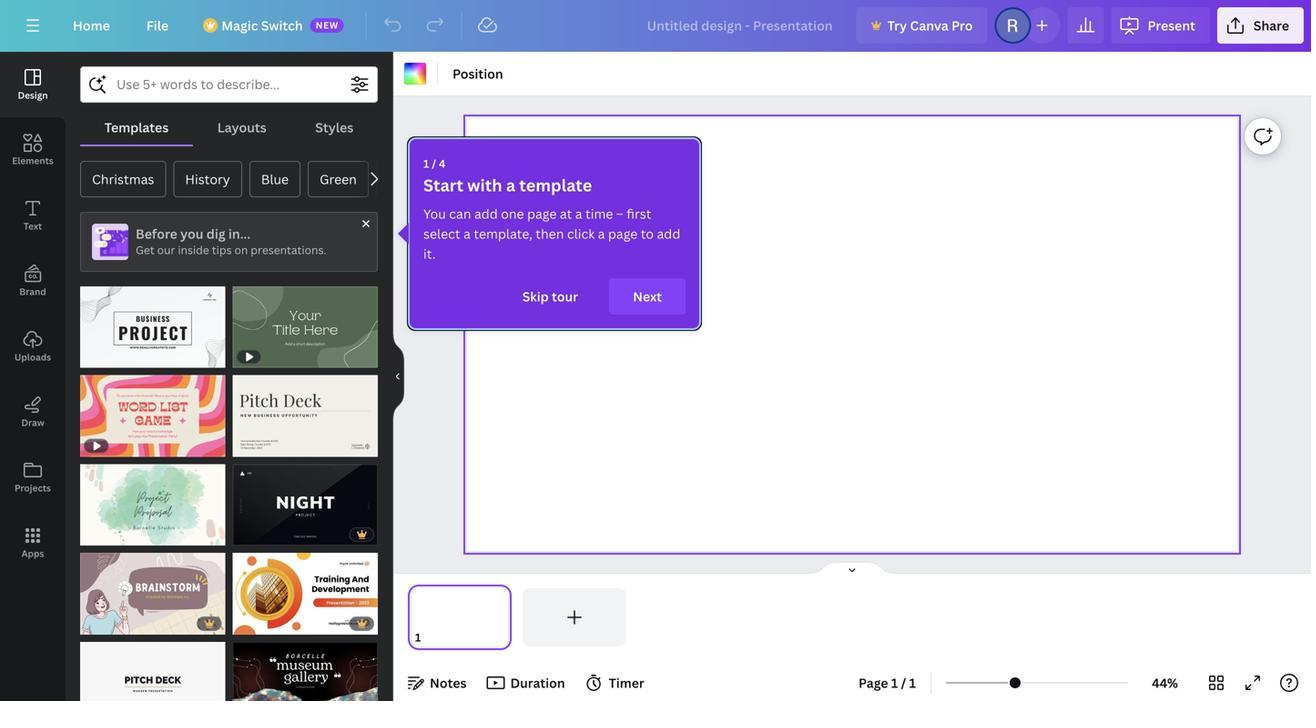 Task type: locate. For each thing, give the bounding box(es) containing it.
1 for 1 of 25
[[242, 529, 247, 541]]

duration
[[510, 675, 565, 692]]

history button
[[173, 161, 242, 198]]

brand button
[[0, 249, 66, 314]]

template
[[519, 174, 592, 197]]

of inside yellow and white modern training and development presentation group
[[250, 618, 263, 630]]

1 inside the beige brown minimal organic creative project presentation group
[[89, 529, 95, 541]]

0 vertical spatial page
[[527, 205, 557, 223]]

4
[[439, 156, 446, 171]]

of left 18
[[250, 440, 263, 452]]

–
[[616, 205, 624, 223]]

hide pages image
[[809, 562, 896, 576]]

0 vertical spatial add
[[474, 205, 498, 223]]

1 inside 'cream neutral minimalist new business pitch deck presentation' group
[[242, 440, 247, 452]]

hide image
[[392, 333, 404, 421]]

of inside the beige brown pastel  playful manhwa illustration brainstorm presentation group
[[97, 618, 111, 630]]

projects
[[15, 483, 51, 495]]

first
[[627, 205, 651, 223]]

page
[[859, 675, 888, 692]]

0 vertical spatial /
[[432, 156, 436, 171]]

/ right page
[[901, 675, 906, 692]]

1 horizontal spatial add
[[657, 225, 680, 243]]

before
[[136, 225, 177, 243]]

magic
[[221, 17, 258, 34]]

of for 18
[[250, 440, 263, 452]]

0 horizontal spatial page
[[527, 205, 557, 223]]

1 vertical spatial add
[[657, 225, 680, 243]]

1 of 10
[[89, 618, 125, 630]]

1 for 1 of 18
[[242, 440, 247, 452]]

draw
[[21, 417, 44, 429]]

1 / 4 start with a template you can add one page at a time – first select a template, then click a page to add it.
[[423, 156, 680, 263]]

of for 10
[[97, 618, 111, 630]]

1 vertical spatial page
[[608, 225, 638, 243]]

to
[[641, 225, 654, 243]]

green blobs basic simple presentation group
[[233, 276, 378, 368]]

share button
[[1217, 7, 1304, 44]]

Design title text field
[[632, 7, 849, 44]]

15
[[266, 618, 277, 630]]

add right 'can'
[[474, 205, 498, 223]]

1 horizontal spatial /
[[901, 675, 906, 692]]

modern pitch deck presentation template group
[[80, 632, 225, 702]]

of inside grey minimalist business project presentation "group"
[[97, 351, 111, 363]]

green
[[320, 171, 357, 188]]

text
[[24, 220, 42, 233]]

of left the 25
[[250, 529, 263, 541]]

template,
[[474, 225, 532, 243]]

before you dig in... get our inside tips on presentations.
[[136, 225, 326, 258]]

it.
[[423, 245, 436, 263]]

design button
[[0, 52, 66, 117]]

black white modern museum presentation group
[[233, 632, 378, 702]]

1 vertical spatial /
[[901, 675, 906, 692]]

a right at
[[575, 205, 582, 223]]

styles
[[315, 119, 354, 136]]

present button
[[1111, 7, 1210, 44]]

14
[[113, 351, 125, 363]]

green button
[[308, 161, 369, 198]]

magic switch
[[221, 17, 303, 34]]

of inside group
[[250, 529, 263, 541]]

1 for 1 of 14
[[89, 351, 95, 363]]

templates button
[[80, 110, 193, 145]]

44% button
[[1135, 669, 1195, 698]]

dig
[[206, 225, 225, 243]]

of left '20'
[[97, 529, 111, 541]]

timer button
[[580, 669, 652, 698]]

of for 20
[[97, 529, 111, 541]]

1 of 15
[[242, 618, 277, 630]]

1 of 25
[[242, 529, 278, 541]]

1 inside yellow and white modern training and development presentation group
[[242, 618, 247, 630]]

pink orange yellow happy hippie word list game presentation party group
[[80, 365, 225, 457]]

0 horizontal spatial /
[[432, 156, 436, 171]]

/ inside the 1 / 4 start with a template you can add one page at a time – first select a template, then click a page to add it.
[[432, 156, 436, 171]]

with
[[467, 174, 502, 197]]

of inside the beige brown minimal organic creative project presentation group
[[97, 529, 111, 541]]

notes button
[[401, 669, 474, 698]]

1 inside the beige brown pastel  playful manhwa illustration brainstorm presentation group
[[89, 618, 95, 630]]

christmas button
[[80, 161, 166, 198]]

side panel tab list
[[0, 52, 66, 576]]

1 for 1 of 20
[[89, 529, 95, 541]]

20
[[113, 529, 126, 541]]

you
[[423, 205, 446, 223]]

time
[[585, 205, 613, 223]]

a
[[506, 174, 515, 197], [575, 205, 582, 223], [464, 225, 471, 243], [598, 225, 605, 243]]

add right the to at top left
[[657, 225, 680, 243]]

page down –
[[608, 225, 638, 243]]

of left 10
[[97, 618, 111, 630]]

black and gray gradient professional presentation group
[[233, 454, 378, 546]]

page
[[527, 205, 557, 223], [608, 225, 638, 243]]

add
[[474, 205, 498, 223], [657, 225, 680, 243]]

page up then at the top
[[527, 205, 557, 223]]

skip
[[522, 288, 549, 305]]

uploads
[[14, 351, 51, 364]]

1 inside grey minimalist business project presentation "group"
[[89, 351, 95, 363]]

1 inside black and gray gradient professional presentation group
[[242, 529, 247, 541]]

of left 15
[[250, 618, 263, 630]]

next button
[[609, 279, 686, 315]]

uploads button
[[0, 314, 66, 380]]

/ left 4
[[432, 156, 436, 171]]

apps
[[22, 548, 44, 560]]

of inside 'cream neutral minimalist new business pitch deck presentation' group
[[250, 440, 263, 452]]

of
[[97, 351, 111, 363], [250, 440, 263, 452], [97, 529, 111, 541], [250, 529, 263, 541], [97, 618, 111, 630], [250, 618, 263, 630]]

of left 14
[[97, 351, 111, 363]]

elements button
[[0, 117, 66, 183]]

canva
[[910, 17, 949, 34]]

on
[[234, 243, 248, 258]]

cream neutral minimalist new business pitch deck presentation group
[[233, 365, 378, 457]]

home link
[[58, 7, 125, 44]]

1 of 18
[[242, 440, 277, 452]]

a right with
[[506, 174, 515, 197]]

1 horizontal spatial page
[[608, 225, 638, 243]]

skip tour button
[[499, 279, 602, 315]]

0 horizontal spatial add
[[474, 205, 498, 223]]

home
[[73, 17, 110, 34]]

position button
[[445, 59, 511, 88]]

timer
[[609, 675, 644, 692]]



Task type: describe. For each thing, give the bounding box(es) containing it.
one
[[501, 205, 524, 223]]

try
[[887, 17, 907, 34]]

projects button
[[0, 445, 66, 511]]

get
[[136, 243, 155, 258]]

elements
[[12, 155, 53, 167]]

christmas
[[92, 171, 154, 188]]

of for 25
[[250, 529, 263, 541]]

#ffffff image
[[404, 63, 426, 85]]

beige brown minimal organic creative project presentation group
[[80, 454, 225, 546]]

try canva pro
[[887, 17, 973, 34]]

1 of 20
[[89, 529, 126, 541]]

10
[[113, 618, 125, 630]]

next
[[633, 288, 662, 305]]

templates
[[104, 119, 169, 136]]

new
[[316, 19, 339, 31]]

draw button
[[0, 380, 66, 445]]

Use 5+ words to describe... search field
[[117, 67, 341, 102]]

1 for 1 of 10
[[89, 618, 95, 630]]

of for 15
[[250, 618, 263, 630]]

brand
[[19, 286, 46, 298]]

apps button
[[0, 511, 66, 576]]

tips
[[212, 243, 232, 258]]

pro
[[952, 17, 973, 34]]

Page title text field
[[429, 629, 436, 647]]

file button
[[132, 7, 183, 44]]

you
[[180, 225, 203, 243]]

beige brown pastel  playful manhwa illustration brainstorm presentation group
[[80, 543, 225, 635]]

click
[[567, 225, 595, 243]]

styles button
[[291, 110, 378, 145]]

duration button
[[481, 669, 572, 698]]

44%
[[1152, 675, 1178, 692]]

1 inside the 1 / 4 start with a template you can add one page at a time – first select a template, then click a page to add it.
[[423, 156, 429, 171]]

design
[[18, 89, 48, 102]]

share
[[1254, 17, 1289, 34]]

present
[[1148, 17, 1195, 34]]

18
[[266, 440, 277, 452]]

layouts
[[217, 119, 267, 136]]

history
[[185, 171, 230, 188]]

a down 'can'
[[464, 225, 471, 243]]

blue
[[261, 171, 289, 188]]

text button
[[0, 183, 66, 249]]

our
[[157, 243, 175, 258]]

tour
[[552, 288, 578, 305]]

start
[[423, 174, 463, 197]]

presentations.
[[251, 243, 326, 258]]

can
[[449, 205, 471, 223]]

at
[[560, 205, 572, 223]]

inside
[[178, 243, 209, 258]]

grey minimalist business project presentation group
[[80, 276, 225, 368]]

select
[[423, 225, 460, 243]]

1 for 1 of 15
[[242, 618, 247, 630]]

blue button
[[249, 161, 301, 198]]

25
[[266, 529, 278, 541]]

1 of 14
[[89, 351, 125, 363]]

in...
[[228, 225, 251, 243]]

switch
[[261, 17, 303, 34]]

layouts button
[[193, 110, 291, 145]]

of for 14
[[97, 351, 111, 363]]

yellow and white modern training and development presentation group
[[233, 543, 378, 635]]

a down time
[[598, 225, 605, 243]]

then
[[536, 225, 564, 243]]

try canva pro button
[[856, 7, 987, 44]]

skip tour
[[522, 288, 578, 305]]

page 1 image
[[408, 589, 511, 647]]

position
[[453, 65, 503, 82]]

page 1 / 1
[[859, 675, 916, 692]]

file
[[146, 17, 169, 34]]

main menu bar
[[0, 0, 1311, 52]]



Task type: vqa. For each thing, say whether or not it's contained in the screenshot.
Brand
yes



